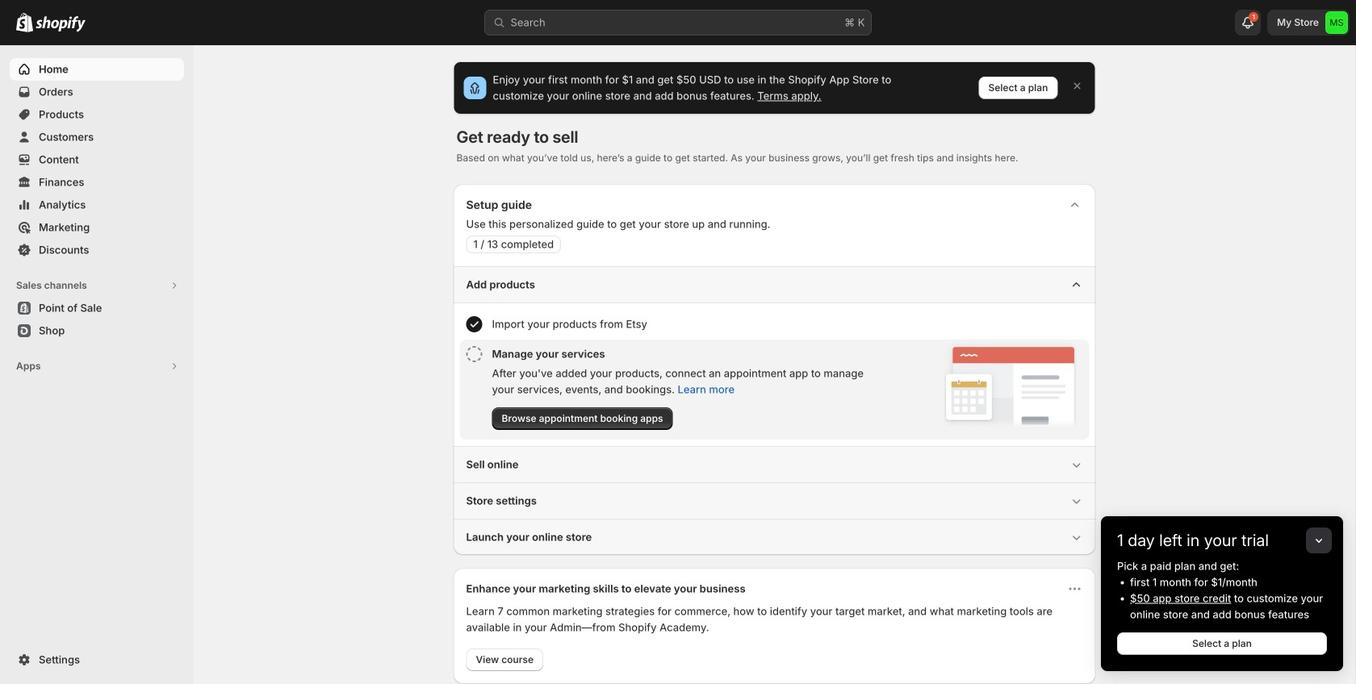 Task type: locate. For each thing, give the bounding box(es) containing it.
add products group
[[453, 267, 1096, 447]]

manage your services group
[[460, 340, 1090, 440]]

1 horizontal spatial shopify image
[[36, 16, 86, 32]]

shopify image
[[16, 13, 33, 32], [36, 16, 86, 32]]

setup guide region
[[453, 184, 1096, 556]]

0 horizontal spatial shopify image
[[16, 13, 33, 32]]

guide categories group
[[453, 267, 1096, 556]]

my store image
[[1326, 11, 1349, 34]]



Task type: describe. For each thing, give the bounding box(es) containing it.
mark import your products from etsy as not done image
[[466, 317, 483, 333]]

mark manage your services as done image
[[466, 346, 483, 363]]

import your products from etsy group
[[460, 310, 1090, 339]]



Task type: vqa. For each thing, say whether or not it's contained in the screenshot.
add
no



